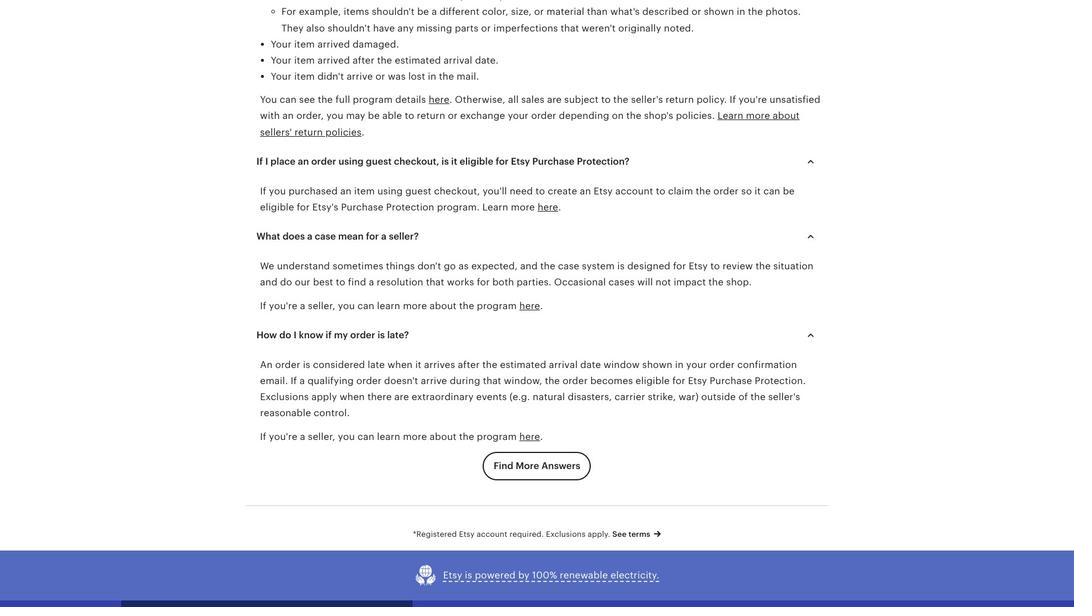 Task type: locate. For each thing, give the bounding box(es) containing it.
parts
[[455, 22, 479, 34]]

learn more about sellers' return policies
[[260, 110, 800, 138]]

2 horizontal spatial return
[[666, 94, 694, 105]]

arrival inside for example, items shouldn't be a different color, size, or material than what's described or shown in the photos. they also shouldn't have any missing parts or imperfections that weren't originally noted. your item arrived damaged. your item arrived after the estimated arrival date. your item didn't arrive or was lost in the mail.
[[444, 55, 473, 66]]

order up the disasters,
[[563, 375, 588, 387]]

0 horizontal spatial when
[[340, 391, 365, 403]]

i left place on the left of page
[[265, 156, 268, 167]]

example,
[[299, 6, 341, 17]]

full
[[336, 94, 350, 105]]

arrive down arrives
[[421, 375, 447, 387]]

it inside if i place an order using guest checkout, is it eligible for etsy purchase protection? dropdown button
[[452, 156, 458, 167]]

an inside dropdown button
[[298, 156, 309, 167]]

1 horizontal spatial i
[[294, 329, 297, 341]]

1 vertical spatial about
[[430, 300, 457, 311]]

here up more
[[520, 431, 540, 442]]

program up find
[[477, 431, 517, 442]]

1 horizontal spatial be
[[417, 6, 429, 17]]

policies.
[[676, 110, 715, 122]]

order up 'email.'
[[275, 359, 301, 370]]

0 vertical spatial seller's
[[631, 94, 663, 105]]

1 vertical spatial your
[[687, 359, 707, 370]]

program for what does a case mean for a seller?
[[477, 300, 517, 311]]

after
[[353, 55, 375, 66], [458, 359, 480, 370]]

not
[[656, 277, 672, 288]]

0 vertical spatial guest
[[366, 156, 392, 167]]

arrival up the mail.
[[444, 55, 473, 66]]

0 vertical spatial after
[[353, 55, 375, 66]]

by
[[519, 570, 530, 581]]

learn down the resolution
[[377, 300, 401, 311]]

program up may
[[353, 94, 393, 105]]

1 vertical spatial return
[[417, 110, 446, 122]]

be inside if you purchased an item using guest checkout, you'll need to create an etsy account to claim the order so it can be eligible for etsy's purchase protection program. learn more
[[783, 185, 795, 197]]

shouldn't up have
[[372, 6, 415, 17]]

or left was
[[376, 71, 386, 82]]

2 vertical spatial it
[[416, 359, 422, 370]]

0 vertical spatial using
[[339, 156, 364, 167]]

1 horizontal spatial in
[[676, 359, 684, 370]]

for inside an order is considered late when it arrives after the estimated arrival date window shown in your order confirmation email. if a qualifying order doesn't arrive during that window, the order becomes eligible for etsy purchase protection. exclusions apply when there are extraordinary events (e.g. natural disasters, carrier strike, war) outside of the seller's reasonable control.
[[673, 375, 686, 387]]

0 horizontal spatial learn
[[483, 202, 509, 213]]

an right place on the left of page
[[298, 156, 309, 167]]

etsy up 'war)'
[[688, 375, 708, 387]]

are
[[547, 94, 562, 105], [395, 391, 409, 403]]

if up the how
[[260, 300, 267, 311]]

1 vertical spatial program
[[477, 300, 517, 311]]

here link
[[429, 94, 450, 105], [538, 202, 559, 213], [520, 300, 540, 311], [520, 431, 540, 442]]

shown
[[704, 6, 735, 17], [643, 359, 673, 370]]

able
[[383, 110, 402, 122]]

be right may
[[368, 110, 380, 122]]

. inside . otherwise, all sales are subject to the seller's return policy. if you're unsatisfied with an order, you may be able to return or exchange your order depending on the shop's policies.
[[450, 94, 453, 105]]

0 horizontal spatial and
[[260, 277, 278, 288]]

checkout, inside if you purchased an item using guest checkout, you'll need to create an etsy account to claim the order so it can be eligible for etsy's purchase protection program. learn more
[[434, 185, 480, 197]]

0 vertical spatial estimated
[[395, 55, 441, 66]]

1 horizontal spatial that
[[483, 375, 502, 387]]

2 arrived from the top
[[318, 55, 350, 66]]

using inside if you purchased an item using guest checkout, you'll need to create an etsy account to claim the order so it can be eligible for etsy's purchase protection program. learn more
[[378, 185, 403, 197]]

2 vertical spatial your
[[271, 71, 292, 82]]

if you're a seller, you can learn more about the program here . for find
[[260, 300, 543, 311]]

0 horizontal spatial using
[[339, 156, 364, 167]]

different
[[440, 6, 480, 17]]

etsy inside an order is considered late when it arrives after the estimated arrival date window shown in your order confirmation email. if a qualifying order doesn't arrive during that window, the order becomes eligible for etsy purchase protection. exclusions apply when there are extraordinary events (e.g. natural disasters, carrier strike, war) outside of the seller's reasonable control.
[[688, 375, 708, 387]]

if inside dropdown button
[[257, 156, 263, 167]]

0 horizontal spatial seller's
[[631, 94, 663, 105]]

1 horizontal spatial eligible
[[460, 156, 494, 167]]

can down there
[[358, 431, 375, 442]]

how do i know if my order is late?
[[257, 329, 409, 341]]

. down create
[[559, 202, 562, 213]]

is up qualifying
[[303, 359, 311, 370]]

0 horizontal spatial case
[[315, 231, 336, 242]]

1 vertical spatial and
[[260, 277, 278, 288]]

0 vertical spatial your
[[508, 110, 529, 122]]

that for works
[[426, 277, 445, 288]]

situation
[[774, 261, 814, 272]]

arrived down also
[[318, 38, 350, 50]]

resolution
[[377, 277, 424, 288]]

2 if you're a seller, you can learn more about the program here . from the top
[[260, 431, 543, 442]]

order
[[532, 110, 557, 122], [311, 156, 336, 167], [714, 185, 739, 197], [350, 329, 376, 341], [275, 359, 301, 370], [710, 359, 735, 370], [357, 375, 382, 387], [563, 375, 588, 387]]

1 horizontal spatial are
[[547, 94, 562, 105]]

checkout, up protection
[[394, 156, 440, 167]]

if you're a seller, you can learn more about the program here . down there
[[260, 431, 543, 442]]

1 horizontal spatial seller's
[[769, 391, 801, 403]]

lost
[[409, 71, 426, 82]]

an order is considered late when it arrives after the estimated arrival date window shown in your order confirmation email. if a qualifying order doesn't arrive during that window, the order becomes eligible for etsy purchase protection. exclusions apply when there are extraordinary events (e.g. natural disasters, carrier strike, war) outside of the seller's reasonable control.
[[260, 359, 806, 419]]

missing
[[417, 22, 453, 34]]

1 vertical spatial arrived
[[318, 55, 350, 66]]

you down full
[[327, 110, 344, 122]]

0 vertical spatial do
[[280, 277, 292, 288]]

0 horizontal spatial guest
[[366, 156, 392, 167]]

if right policy.
[[730, 94, 737, 105]]

does
[[283, 231, 305, 242]]

for down expected,
[[477, 277, 490, 288]]

can
[[280, 94, 297, 105], [764, 185, 781, 197], [358, 300, 375, 311], [358, 431, 375, 442]]

it up program.
[[452, 156, 458, 167]]

1 horizontal spatial your
[[687, 359, 707, 370]]

checkout, inside dropdown button
[[394, 156, 440, 167]]

1 vertical spatial shown
[[643, 359, 673, 370]]

to
[[602, 94, 611, 105], [405, 110, 415, 122], [536, 185, 545, 197], [656, 185, 666, 197], [711, 261, 720, 272], [336, 277, 346, 288]]

exclusions up reasonable
[[260, 391, 309, 403]]

shown inside an order is considered late when it arrives after the estimated arrival date window shown in your order confirmation email. if a qualifying order doesn't arrive during that window, the order becomes eligible for etsy purchase protection. exclusions apply when there are extraordinary events (e.g. natural disasters, carrier strike, war) outside of the seller's reasonable control.
[[643, 359, 673, 370]]

of
[[739, 391, 748, 403]]

a right 'find'
[[369, 277, 374, 288]]

a down reasonable
[[300, 431, 306, 442]]

our
[[295, 277, 311, 288]]

0 vertical spatial are
[[547, 94, 562, 105]]

qualifying
[[308, 375, 354, 387]]

0 horizontal spatial in
[[428, 71, 437, 82]]

about for when
[[430, 431, 457, 442]]

1 vertical spatial if you're a seller, you can learn more about the program here .
[[260, 431, 543, 442]]

account down protection?
[[616, 185, 654, 197]]

program.
[[437, 202, 480, 213]]

that inside we understand sometimes things don't go as expected, and the case system is designed for etsy to review the situation and do our best to find a resolution that works for both parties. occasional cases will not impact the shop.
[[426, 277, 445, 288]]

2 vertical spatial program
[[477, 431, 517, 442]]

order up purchased at the top left of the page
[[311, 156, 336, 167]]

using inside dropdown button
[[339, 156, 364, 167]]

1 vertical spatial learn
[[483, 202, 509, 213]]

an inside . otherwise, all sales are subject to the seller's return policy. if you're unsatisfied with an order, you may be able to return or exchange your order depending on the shop's policies.
[[283, 110, 294, 122]]

1 vertical spatial do
[[280, 329, 292, 341]]

protection?
[[577, 156, 630, 167]]

for right mean
[[366, 231, 379, 242]]

1 horizontal spatial shouldn't
[[372, 6, 415, 17]]

0 vertical spatial checkout,
[[394, 156, 440, 167]]

during
[[450, 375, 481, 387]]

is inside button
[[465, 570, 473, 581]]

seller's up shop's
[[631, 94, 663, 105]]

is up cases
[[618, 261, 625, 272]]

in right lost
[[428, 71, 437, 82]]

etsy's
[[313, 202, 339, 213]]

item inside if you purchased an item using guest checkout, you'll need to create an etsy account to claim the order so it can be eligible for etsy's purchase protection program. learn more
[[354, 185, 375, 197]]

arrived
[[318, 38, 350, 50], [318, 55, 350, 66]]

can right so
[[764, 185, 781, 197]]

2 vertical spatial return
[[295, 126, 323, 138]]

electricity.
[[611, 570, 660, 581]]

0 horizontal spatial your
[[508, 110, 529, 122]]

are inside . otherwise, all sales are subject to the seller's return policy. if you're unsatisfied with an order, you may be able to return or exchange your order depending on the shop's policies.
[[547, 94, 562, 105]]

1 if you're a seller, you can learn more about the program here . from the top
[[260, 300, 543, 311]]

1 vertical spatial eligible
[[260, 202, 294, 213]]

find
[[348, 277, 366, 288]]

apply
[[312, 391, 337, 403]]

1 vertical spatial seller's
[[769, 391, 801, 403]]

2 learn from the top
[[377, 431, 401, 442]]

case left mean
[[315, 231, 336, 242]]

1 horizontal spatial arrival
[[549, 359, 578, 370]]

is left powered on the left bottom of page
[[465, 570, 473, 581]]

0 vertical spatial program
[[353, 94, 393, 105]]

2 horizontal spatial it
[[755, 185, 761, 197]]

using
[[339, 156, 364, 167], [378, 185, 403, 197]]

0 vertical spatial learn
[[718, 110, 744, 122]]

0 vertical spatial you're
[[739, 94, 768, 105]]

return up policies.
[[666, 94, 694, 105]]

etsy inside if you purchased an item using guest checkout, you'll need to create an etsy account to claim the order so it can be eligible for etsy's purchase protection program. learn more
[[594, 185, 613, 197]]

order inside if you purchased an item using guest checkout, you'll need to create an etsy account to claim the order so it can be eligible for etsy's purchase protection program. learn more
[[714, 185, 739, 197]]

(e.g.
[[510, 391, 530, 403]]

0 horizontal spatial estimated
[[395, 55, 441, 66]]

date
[[581, 359, 601, 370]]

how do i know if my order is late? button
[[246, 321, 829, 350]]

that for weren't
[[561, 22, 579, 34]]

purchase inside dropdown button
[[533, 156, 575, 167]]

more down need
[[511, 202, 535, 213]]

0 vertical spatial it
[[452, 156, 458, 167]]

if you're a seller, you can learn more about the program here . for arrive
[[260, 431, 543, 442]]

more
[[747, 110, 771, 122], [511, 202, 535, 213], [403, 300, 427, 311], [403, 431, 427, 442]]

they
[[282, 22, 304, 34]]

case up occasional
[[558, 261, 580, 272]]

about for shop.
[[430, 300, 457, 311]]

events
[[477, 391, 507, 403]]

shouldn't
[[372, 6, 415, 17], [328, 22, 371, 34]]

more inside if you purchased an item using guest checkout, you'll need to create an etsy account to claim the order so it can be eligible for etsy's purchase protection program. learn more
[[511, 202, 535, 213]]

0 horizontal spatial account
[[477, 530, 508, 539]]

estimated inside for example, items shouldn't be a different color, size, or material than what's described or shown in the photos. they also shouldn't have any missing parts or imperfections that weren't originally noted. your item arrived damaged. your item arrived after the estimated arrival date. your item didn't arrive or was lost in the mail.
[[395, 55, 441, 66]]

2 vertical spatial you're
[[269, 431, 298, 442]]

0 horizontal spatial arrive
[[347, 71, 373, 82]]

program down both
[[477, 300, 517, 311]]

1 vertical spatial estimated
[[500, 359, 547, 370]]

1 arrived from the top
[[318, 38, 350, 50]]

0 horizontal spatial exclusions
[[260, 391, 309, 403]]

1 horizontal spatial it
[[452, 156, 458, 167]]

arrive inside for example, items shouldn't be a different color, size, or material than what's described or shown in the photos. they also shouldn't have any missing parts or imperfections that weren't originally noted. your item arrived damaged. your item arrived after the estimated arrival date. your item didn't arrive or was lost in the mail.
[[347, 71, 373, 82]]

case
[[315, 231, 336, 242], [558, 261, 580, 272]]

if inside . otherwise, all sales are subject to the seller's return policy. if you're unsatisfied with an order, you may be able to return or exchange your order depending on the shop's policies.
[[730, 94, 737, 105]]

1 horizontal spatial shown
[[704, 6, 735, 17]]

arrival inside an order is considered late when it arrives after the estimated arrival date window shown in your order confirmation email. if a qualifying order doesn't arrive during that window, the order becomes eligible for etsy purchase protection. exclusions apply when there are extraordinary events (e.g. natural disasters, carrier strike, war) outside of the seller's reasonable control.
[[549, 359, 578, 370]]

the left full
[[318, 94, 333, 105]]

using for order
[[339, 156, 364, 167]]

*registered etsy account required. exclusions apply. see terms
[[413, 530, 651, 539]]

in inside an order is considered late when it arrives after the estimated arrival date window shown in your order confirmation email. if a qualifying order doesn't arrive during that window, the order becomes eligible for etsy purchase protection. exclusions apply when there are extraordinary events (e.g. natural disasters, carrier strike, war) outside of the seller's reasonable control.
[[676, 359, 684, 370]]

seller's down protection.
[[769, 391, 801, 403]]

or right size, on the left
[[535, 6, 544, 17]]

1 vertical spatial are
[[395, 391, 409, 403]]

. left otherwise,
[[450, 94, 453, 105]]

0 horizontal spatial are
[[395, 391, 409, 403]]

2 horizontal spatial that
[[561, 22, 579, 34]]

after inside for example, items shouldn't be a different color, size, or material than what's described or shown in the photos. they also shouldn't have any missing parts or imperfections that weren't originally noted. your item arrived damaged. your item arrived after the estimated arrival date. your item didn't arrive or was lost in the mail.
[[353, 55, 375, 66]]

0 vertical spatial seller,
[[308, 300, 336, 311]]

depending
[[559, 110, 610, 122]]

are right sales
[[547, 94, 562, 105]]

it right so
[[755, 185, 761, 197]]

using up protection
[[378, 185, 403, 197]]

it inside an order is considered late when it arrives after the estimated arrival date window shown in your order confirmation email. if a qualifying order doesn't arrive during that window, the order becomes eligible for etsy purchase protection. exclusions apply when there are extraordinary events (e.g. natural disasters, carrier strike, war) outside of the seller's reasonable control.
[[416, 359, 422, 370]]

your
[[508, 110, 529, 122], [687, 359, 707, 370]]

0 horizontal spatial shown
[[643, 359, 673, 370]]

0 horizontal spatial eligible
[[260, 202, 294, 213]]

your inside an order is considered late when it arrives after the estimated arrival date window shown in your order confirmation email. if a qualifying order doesn't arrive during that window, the order becomes eligible for etsy purchase protection. exclusions apply when there are extraordinary events (e.g. natural disasters, carrier strike, war) outside of the seller's reasonable control.
[[687, 359, 707, 370]]

if you're a seller, you can learn more about the program here . down the resolution
[[260, 300, 543, 311]]

when up control.
[[340, 391, 365, 403]]

eligible
[[460, 156, 494, 167], [260, 202, 294, 213], [636, 375, 670, 387]]

item
[[294, 38, 315, 50], [294, 55, 315, 66], [294, 71, 315, 82], [354, 185, 375, 197]]

1 vertical spatial seller,
[[308, 431, 336, 442]]

program
[[353, 94, 393, 105], [477, 300, 517, 311], [477, 431, 517, 442]]

with
[[260, 110, 280, 122]]

1 horizontal spatial and
[[521, 261, 538, 272]]

was
[[388, 71, 406, 82]]

the right claim
[[696, 185, 711, 197]]

2 vertical spatial eligible
[[636, 375, 670, 387]]

arrive up you can see the full program details here
[[347, 71, 373, 82]]

1 vertical spatial guest
[[406, 185, 432, 197]]

expected,
[[472, 261, 518, 272]]

know
[[299, 329, 324, 341]]

1 vertical spatial checkout,
[[434, 185, 480, 197]]

that inside for example, items shouldn't be a different color, size, or material than what's described or shown in the photos. they also shouldn't have any missing parts or imperfections that weren't originally noted. your item arrived damaged. your item arrived after the estimated arrival date. your item didn't arrive or was lost in the mail.
[[561, 22, 579, 34]]

1 vertical spatial after
[[458, 359, 480, 370]]

eligible inside if i place an order using guest checkout, is it eligible for etsy purchase protection? dropdown button
[[460, 156, 494, 167]]

eligible up strike, on the bottom
[[636, 375, 670, 387]]

a inside we understand sometimes things don't go as expected, and the case system is designed for etsy to review the situation and do our best to find a resolution that works for both parties. occasional cases will not impact the shop.
[[369, 277, 374, 288]]

that down don't at the top left of page
[[426, 277, 445, 288]]

mail.
[[457, 71, 479, 82]]

didn't
[[318, 71, 344, 82]]

order inside . otherwise, all sales are subject to the seller's return policy. if you're unsatisfied with an order, you may be able to return or exchange your order depending on the shop's policies.
[[532, 110, 557, 122]]

purchase inside if you purchased an item using guest checkout, you'll need to create an etsy account to claim the order so it can be eligible for etsy's purchase protection program. learn more
[[341, 202, 384, 213]]

2 horizontal spatial eligible
[[636, 375, 670, 387]]

an right with
[[283, 110, 294, 122]]

0 horizontal spatial return
[[295, 126, 323, 138]]

1 seller, from the top
[[308, 300, 336, 311]]

2 vertical spatial in
[[676, 359, 684, 370]]

subject
[[565, 94, 599, 105]]

arrive inside an order is considered late when it arrives after the estimated arrival date window shown in your order confirmation email. if a qualifying order doesn't arrive during that window, the order becomes eligible for etsy purchase protection. exclusions apply when there are extraordinary events (e.g. natural disasters, carrier strike, war) outside of the seller's reasonable control.
[[421, 375, 447, 387]]

1 vertical spatial in
[[428, 71, 437, 82]]

i
[[265, 156, 268, 167], [294, 329, 297, 341]]

impact
[[674, 277, 706, 288]]

0 vertical spatial be
[[417, 6, 429, 17]]

1 horizontal spatial estimated
[[500, 359, 547, 370]]

do inside dropdown button
[[280, 329, 292, 341]]

purchase up of
[[710, 375, 753, 387]]

be up missing
[[417, 6, 429, 17]]

1 horizontal spatial exclusions
[[546, 530, 586, 539]]

guest for order
[[366, 156, 392, 167]]

0 vertical spatial arrived
[[318, 38, 350, 50]]

checkout,
[[394, 156, 440, 167], [434, 185, 480, 197]]

you down place on the left of page
[[269, 185, 286, 197]]

seller, for qualifying
[[308, 431, 336, 442]]

if you purchased an item using guest checkout, you'll need to create an etsy account to claim the order so it can be eligible for etsy's purchase protection program. learn more
[[260, 185, 795, 213]]

0 horizontal spatial that
[[426, 277, 445, 288]]

about inside learn more about sellers' return policies
[[773, 110, 800, 122]]

1 vertical spatial learn
[[377, 431, 401, 442]]

confirmation
[[738, 359, 798, 370]]

account inside if you purchased an item using guest checkout, you'll need to create an etsy account to claim the order so it can be eligible for etsy's purchase protection program. learn more
[[616, 185, 654, 197]]

is
[[442, 156, 449, 167], [618, 261, 625, 272], [378, 329, 385, 341], [303, 359, 311, 370], [465, 570, 473, 581]]

considered
[[313, 359, 365, 370]]

0 vertical spatial that
[[561, 22, 579, 34]]

learn down policy.
[[718, 110, 744, 122]]

purchase
[[533, 156, 575, 167], [341, 202, 384, 213], [710, 375, 753, 387]]

and up the parties.
[[521, 261, 538, 272]]

to down "details"
[[405, 110, 415, 122]]

2 seller, from the top
[[308, 431, 336, 442]]

powered
[[475, 570, 516, 581]]

arrives
[[424, 359, 456, 370]]

shown up strike, on the bottom
[[643, 359, 673, 370]]

0 vertical spatial arrival
[[444, 55, 473, 66]]

can left see
[[280, 94, 297, 105]]

return down "details"
[[417, 110, 446, 122]]

for inside if you purchased an item using guest checkout, you'll need to create an etsy account to claim the order so it can be eligible for etsy's purchase protection program. learn more
[[297, 202, 310, 213]]

etsy down protection?
[[594, 185, 613, 197]]

seller,
[[308, 300, 336, 311], [308, 431, 336, 442]]

for
[[496, 156, 509, 167], [297, 202, 310, 213], [366, 231, 379, 242], [674, 261, 687, 272], [477, 277, 490, 288], [673, 375, 686, 387]]

in
[[737, 6, 746, 17], [428, 71, 437, 82], [676, 359, 684, 370]]

eligible up the what
[[260, 202, 294, 213]]

return down 'order,'
[[295, 126, 323, 138]]

0 vertical spatial eligible
[[460, 156, 494, 167]]

seller's inside . otherwise, all sales are subject to the seller's return policy. if you're unsatisfied with an order, you may be able to return or exchange your order depending on the shop's policies.
[[631, 94, 663, 105]]

the up on
[[614, 94, 629, 105]]

learn inside if you purchased an item using guest checkout, you'll need to create an etsy account to claim the order so it can be eligible for etsy's purchase protection program. learn more
[[483, 202, 509, 213]]

becomes
[[591, 375, 633, 387]]

1 horizontal spatial purchase
[[533, 156, 575, 167]]

you can see the full program details here
[[260, 94, 450, 105]]

1 horizontal spatial guest
[[406, 185, 432, 197]]

2 vertical spatial be
[[783, 185, 795, 197]]

when up doesn't
[[388, 359, 413, 370]]

0 vertical spatial in
[[737, 6, 746, 17]]

after down damaged.
[[353, 55, 375, 66]]

about down unsatisfied
[[773, 110, 800, 122]]

0 vertical spatial about
[[773, 110, 800, 122]]

or inside . otherwise, all sales are subject to the seller's return policy. if you're unsatisfied with an order, you may be able to return or exchange your order depending on the shop's policies.
[[448, 110, 458, 122]]

1 vertical spatial case
[[558, 261, 580, 272]]

0 vertical spatial case
[[315, 231, 336, 242]]

the inside if you purchased an item using guest checkout, you'll need to create an etsy account to claim the order so it can be eligible for etsy's purchase protection program. learn more
[[696, 185, 711, 197]]

account left "required."
[[477, 530, 508, 539]]

do left our
[[280, 277, 292, 288]]

etsy inside dropdown button
[[511, 156, 530, 167]]

2 your from the top
[[271, 55, 292, 66]]

shop's
[[645, 110, 674, 122]]

it inside if you purchased an item using guest checkout, you'll need to create an etsy account to claim the order so it can be eligible for etsy's purchase protection program. learn more
[[755, 185, 761, 197]]

0 horizontal spatial i
[[265, 156, 268, 167]]

estimated up lost
[[395, 55, 441, 66]]

order left so
[[714, 185, 739, 197]]

i left 'know'
[[294, 329, 297, 341]]

etsy up need
[[511, 156, 530, 167]]

shouldn't down items
[[328, 22, 371, 34]]

you're inside . otherwise, all sales are subject to the seller's return policy. if you're unsatisfied with an order, you may be able to return or exchange your order depending on the shop's policies.
[[739, 94, 768, 105]]

if inside if you purchased an item using guest checkout, you'll need to create an etsy account to claim the order so it can be eligible for etsy's purchase protection program. learn more
[[260, 185, 267, 197]]

0 horizontal spatial shouldn't
[[328, 22, 371, 34]]

a down our
[[300, 300, 306, 311]]

answers
[[542, 460, 581, 471]]

guest inside if you purchased an item using guest checkout, you'll need to create an etsy account to claim the order so it can be eligible for etsy's purchase protection program. learn more
[[406, 185, 432, 197]]

be right so
[[783, 185, 795, 197]]

1 learn from the top
[[377, 300, 401, 311]]

carrier
[[615, 391, 646, 403]]

guest inside dropdown button
[[366, 156, 392, 167]]

0 horizontal spatial arrival
[[444, 55, 473, 66]]

0 vertical spatial purchase
[[533, 156, 575, 167]]

is left late?
[[378, 329, 385, 341]]

seller's
[[631, 94, 663, 105], [769, 391, 801, 403]]

required.
[[510, 530, 544, 539]]

1 vertical spatial exclusions
[[546, 530, 586, 539]]



Task type: vqa. For each thing, say whether or not it's contained in the screenshot.
middle about
yes



Task type: describe. For each thing, give the bounding box(es) containing it.
shown inside for example, items shouldn't be a different color, size, or material than what's described or shown in the photos. they also shouldn't have any missing parts or imperfections that weren't originally noted. your item arrived damaged. your item arrived after the estimated arrival date. your item didn't arrive or was lost in the mail.
[[704, 6, 735, 17]]

more down the resolution
[[403, 300, 427, 311]]

the up the parties.
[[541, 261, 556, 272]]

here down the parties.
[[520, 300, 540, 311]]

etsy inside button
[[443, 570, 463, 581]]

the down damaged.
[[377, 55, 392, 66]]

as
[[459, 261, 469, 272]]

1 vertical spatial when
[[340, 391, 365, 403]]

or up noted.
[[692, 6, 702, 17]]

here .
[[538, 202, 562, 213]]

disasters,
[[568, 391, 612, 403]]

3 your from the top
[[271, 71, 292, 82]]

imperfections
[[494, 22, 558, 34]]

reasonable
[[260, 408, 311, 419]]

photos.
[[766, 6, 801, 17]]

more inside learn more about sellers' return policies
[[747, 110, 771, 122]]

policies
[[326, 126, 362, 138]]

purchase inside an order is considered late when it arrives after the estimated arrival date window shown in your order confirmation email. if a qualifying order doesn't arrive during that window, the order becomes eligible for etsy purchase protection. exclusions apply when there are extraordinary events (e.g. natural disasters, carrier strike, war) outside of the seller's reasonable control.
[[710, 375, 753, 387]]

a inside an order is considered late when it arrives after the estimated arrival date window shown in your order confirmation email. if a qualifying order doesn't arrive during that window, the order becomes eligible for etsy purchase protection. exclusions apply when there are extraordinary events (e.g. natural disasters, carrier strike, war) outside of the seller's reasonable control.
[[300, 375, 305, 387]]

parties.
[[517, 277, 552, 288]]

protection
[[386, 202, 435, 213]]

the left the mail.
[[439, 71, 454, 82]]

size,
[[511, 6, 532, 17]]

an right create
[[580, 185, 591, 197]]

apply.
[[588, 530, 611, 539]]

to up here .
[[536, 185, 545, 197]]

window,
[[504, 375, 543, 387]]

window
[[604, 359, 640, 370]]

color,
[[482, 6, 509, 17]]

for example, items shouldn't be a different color, size, or material than what's described or shown in the photos. they also shouldn't have any missing parts or imperfections that weren't originally noted. your item arrived damaged. your item arrived after the estimated arrival date. your item didn't arrive or was lost in the mail.
[[271, 6, 801, 82]]

1 vertical spatial i
[[294, 329, 297, 341]]

a left the seller?
[[381, 231, 387, 242]]

my
[[334, 329, 348, 341]]

we understand sometimes things don't go as expected, and the case system is designed for etsy to review the situation and do our best to find a resolution that works for both parties. occasional cases will not impact the shop.
[[260, 261, 814, 288]]

see
[[299, 94, 315, 105]]

a inside for example, items shouldn't be a different color, size, or material than what's described or shown in the photos. they also shouldn't have any missing parts or imperfections that weren't originally noted. your item arrived damaged. your item arrived after the estimated arrival date. your item didn't arrive or was lost in the mail.
[[432, 6, 437, 17]]

the right of
[[751, 391, 766, 403]]

here link down the parties.
[[520, 300, 540, 311]]

order,
[[297, 110, 324, 122]]

see
[[613, 530, 627, 539]]

0 vertical spatial i
[[265, 156, 268, 167]]

learn more about sellers' return policies link
[[260, 110, 800, 138]]

here right "details"
[[429, 94, 450, 105]]

otherwise,
[[455, 94, 506, 105]]

any
[[398, 22, 414, 34]]

find more answers
[[494, 460, 581, 471]]

be inside for example, items shouldn't be a different color, size, or material than what's described or shown in the photos. they also shouldn't have any missing parts or imperfections that weren't originally noted. your item arrived damaged. your item arrived after the estimated arrival date. your item didn't arrive or was lost in the mail.
[[417, 6, 429, 17]]

if inside an order is considered late when it arrives after the estimated arrival date window shown in your order confirmation email. if a qualifying order doesn't arrive during that window, the order becomes eligible for etsy purchase protection. exclusions apply when there are extraordinary events (e.g. natural disasters, carrier strike, war) outside of the seller's reasonable control.
[[291, 375, 297, 387]]

100%
[[533, 570, 558, 581]]

or down "color,"
[[482, 22, 491, 34]]

occasional
[[555, 277, 606, 288]]

etsy is powered by 100% renewable electricity.
[[443, 570, 660, 581]]

learn for arrive
[[377, 431, 401, 442]]

will
[[638, 277, 653, 288]]

find
[[494, 460, 514, 471]]

order up outside
[[710, 359, 735, 370]]

claim
[[668, 185, 694, 197]]

to left claim
[[656, 185, 666, 197]]

see terms link
[[613, 527, 662, 540]]

seller?
[[389, 231, 419, 242]]

need
[[510, 185, 533, 197]]

here link right "details"
[[429, 94, 450, 105]]

so
[[742, 185, 753, 197]]

here link up more
[[520, 431, 540, 442]]

originally
[[619, 22, 662, 34]]

. down may
[[362, 126, 365, 138]]

an
[[260, 359, 273, 370]]

shop.
[[727, 277, 752, 288]]

described
[[643, 6, 689, 17]]

here link down create
[[538, 202, 559, 213]]

the up natural
[[545, 375, 560, 387]]

the left the shop.
[[709, 277, 724, 288]]

things
[[386, 261, 415, 272]]

an right purchased at the top left of the page
[[340, 185, 352, 197]]

1 horizontal spatial return
[[417, 110, 446, 122]]

we
[[260, 261, 274, 272]]

seller, for our
[[308, 300, 336, 311]]

learn for find
[[377, 300, 401, 311]]

etsy right *registered
[[459, 530, 475, 539]]

best
[[313, 277, 333, 288]]

all
[[508, 94, 519, 105]]

doesn't
[[384, 375, 419, 387]]

don't
[[418, 261, 441, 272]]

you
[[260, 94, 277, 105]]

exchange
[[461, 110, 506, 122]]

for up "impact"
[[674, 261, 687, 272]]

the right review
[[756, 261, 771, 272]]

more down extraordinary
[[403, 431, 427, 442]]

you're for email.
[[269, 431, 298, 442]]

1 vertical spatial account
[[477, 530, 508, 539]]

noted.
[[664, 22, 694, 34]]

if i place an order using guest checkout, is it eligible for etsy purchase protection?
[[257, 156, 630, 167]]

strike,
[[648, 391, 676, 403]]

eligible inside an order is considered late when it arrives after the estimated arrival date window shown in your order confirmation email. if a qualifying order doesn't arrive during that window, the order becomes eligible for etsy purchase protection. exclusions apply when there are extraordinary events (e.g. natural disasters, carrier strike, war) outside of the seller's reasonable control.
[[636, 375, 670, 387]]

your inside . otherwise, all sales are subject to the seller's return policy. if you're unsatisfied with an order, you may be able to return or exchange your order depending on the shop's policies.
[[508, 110, 529, 122]]

damaged.
[[353, 38, 399, 50]]

here down create
[[538, 202, 559, 213]]

program for how do i know if my order is late?
[[477, 431, 517, 442]]

the down extraordinary
[[459, 431, 475, 442]]

1 your from the top
[[271, 38, 292, 50]]

exclusions inside an order is considered late when it arrives after the estimated arrival date window shown in your order confirmation email. if a qualifying order doesn't arrive during that window, the order becomes eligible for etsy purchase protection. exclusions apply when there are extraordinary events (e.g. natural disasters, carrier strike, war) outside of the seller's reasonable control.
[[260, 391, 309, 403]]

the left photos.
[[748, 6, 764, 17]]

is inside we understand sometimes things don't go as expected, and the case system is designed for etsy to review the situation and do our best to find a resolution that works for both parties. occasional cases will not impact the shop.
[[618, 261, 625, 272]]

sometimes
[[333, 261, 384, 272]]

etsy inside we understand sometimes things don't go as expected, and the case system is designed for etsy to review the situation and do our best to find a resolution that works for both parties. occasional cases will not impact the shop.
[[689, 261, 708, 272]]

both
[[493, 277, 514, 288]]

if down reasonable
[[260, 431, 267, 442]]

that inside an order is considered late when it arrives after the estimated arrival date window shown in your order confirmation email. if a qualifying order doesn't arrive during that window, the order becomes eligible for etsy purchase protection. exclusions apply when there are extraordinary events (e.g. natural disasters, carrier strike, war) outside of the seller's reasonable control.
[[483, 375, 502, 387]]

estimated inside an order is considered late when it arrives after the estimated arrival date window shown in your order confirmation email. if a qualifying order doesn't arrive during that window, the order becomes eligible for etsy purchase protection. exclusions apply when there are extraordinary events (e.g. natural disasters, carrier strike, war) outside of the seller's reasonable control.
[[500, 359, 547, 370]]

you down control.
[[338, 431, 355, 442]]

0 vertical spatial shouldn't
[[372, 6, 415, 17]]

control.
[[314, 408, 350, 419]]

if
[[326, 329, 332, 341]]

is inside an order is considered late when it arrives after the estimated arrival date window shown in your order confirmation email. if a qualifying order doesn't arrive during that window, the order becomes eligible for etsy purchase protection. exclusions apply when there are extraordinary events (e.g. natural disasters, carrier strike, war) outside of the seller's reasonable control.
[[303, 359, 311, 370]]

details
[[396, 94, 426, 105]]

order down late
[[357, 375, 382, 387]]

mean
[[338, 231, 364, 242]]

return inside learn more about sellers' return policies
[[295, 126, 323, 138]]

0 vertical spatial and
[[521, 261, 538, 272]]

checkout, for is
[[394, 156, 440, 167]]

a right 'does'
[[307, 231, 313, 242]]

find more answers link
[[483, 452, 592, 480]]

1 vertical spatial shouldn't
[[328, 22, 371, 34]]

seller's inside an order is considered late when it arrives after the estimated arrival date window shown in your order confirmation email. if a qualifying order doesn't arrive during that window, the order becomes eligible for etsy purchase protection. exclusions apply when there are extraordinary events (e.g. natural disasters, carrier strike, war) outside of the seller's reasonable control.
[[769, 391, 801, 403]]

order right the my
[[350, 329, 376, 341]]

protection.
[[755, 375, 806, 387]]

war)
[[679, 391, 699, 403]]

do inside we understand sometimes things don't go as expected, and the case system is designed for etsy to review the situation and do our best to find a resolution that works for both parties. occasional cases will not impact the shop.
[[280, 277, 292, 288]]

understand
[[277, 261, 330, 272]]

you down 'find'
[[338, 300, 355, 311]]

. up find more answers
[[540, 431, 543, 442]]

after inside an order is considered late when it arrives after the estimated arrival date window shown in your order confirmation email. if a qualifying order doesn't arrive during that window, the order becomes eligible for etsy purchase protection. exclusions apply when there are extraordinary events (e.g. natural disasters, carrier strike, war) outside of the seller's reasonable control.
[[458, 359, 480, 370]]

you inside if you purchased an item using guest checkout, you'll need to create an etsy account to claim the order so it can be eligible for etsy's purchase protection program. learn more
[[269, 185, 286, 197]]

create
[[548, 185, 578, 197]]

you're for situation
[[269, 300, 298, 311]]

you'll
[[483, 185, 507, 197]]

items
[[344, 6, 369, 17]]

learn inside learn more about sellers' return policies
[[718, 110, 744, 122]]

be inside . otherwise, all sales are subject to the seller's return policy. if you're unsatisfied with an order, you may be able to return or exchange your order depending on the shop's policies.
[[368, 110, 380, 122]]

extraordinary
[[412, 391, 474, 403]]

what does a case mean for a seller?
[[257, 231, 419, 242]]

also
[[307, 22, 325, 34]]

to left review
[[711, 261, 720, 272]]

there
[[368, 391, 392, 403]]

you inside . otherwise, all sales are subject to the seller's return policy. if you're unsatisfied with an order, you may be able to return or exchange your order depending on the shop's policies.
[[327, 110, 344, 122]]

have
[[373, 22, 395, 34]]

can down 'find'
[[358, 300, 375, 311]]

footer element
[[413, 601, 954, 607]]

more
[[516, 460, 540, 471]]

is up program.
[[442, 156, 449, 167]]

to left 'find'
[[336, 277, 346, 288]]

the right on
[[627, 110, 642, 122]]

for up the you'll
[[496, 156, 509, 167]]

can inside if you purchased an item using guest checkout, you'll need to create an etsy account to claim the order so it can be eligible for etsy's purchase protection program. learn more
[[764, 185, 781, 197]]

system
[[582, 261, 615, 272]]

eligible inside if you purchased an item using guest checkout, you'll need to create an etsy account to claim the order so it can be eligible for etsy's purchase protection program. learn more
[[260, 202, 294, 213]]

to right subject
[[602, 94, 611, 105]]

case inside we understand sometimes things don't go as expected, and the case system is designed for etsy to review the situation and do our best to find a resolution that works for both parties. occasional cases will not impact the shop.
[[558, 261, 580, 272]]

cases
[[609, 277, 635, 288]]

checkout, for you'll
[[434, 185, 480, 197]]

guest for item
[[406, 185, 432, 197]]

review
[[723, 261, 754, 272]]

the up events
[[483, 359, 498, 370]]

. down the parties.
[[540, 300, 543, 311]]

1 horizontal spatial when
[[388, 359, 413, 370]]

2 horizontal spatial in
[[737, 6, 746, 17]]

terms
[[629, 530, 651, 539]]

case inside dropdown button
[[315, 231, 336, 242]]

are inside an order is considered late when it arrives after the estimated arrival date window shown in your order confirmation email. if a qualifying order doesn't arrive during that window, the order becomes eligible for etsy purchase protection. exclusions apply when there are extraordinary events (e.g. natural disasters, carrier strike, war) outside of the seller's reasonable control.
[[395, 391, 409, 403]]

the down works
[[459, 300, 475, 311]]

late
[[368, 359, 385, 370]]

what's
[[611, 6, 640, 17]]

using for item
[[378, 185, 403, 197]]

0 vertical spatial return
[[666, 94, 694, 105]]

for
[[282, 6, 297, 17]]

outside
[[702, 391, 736, 403]]



